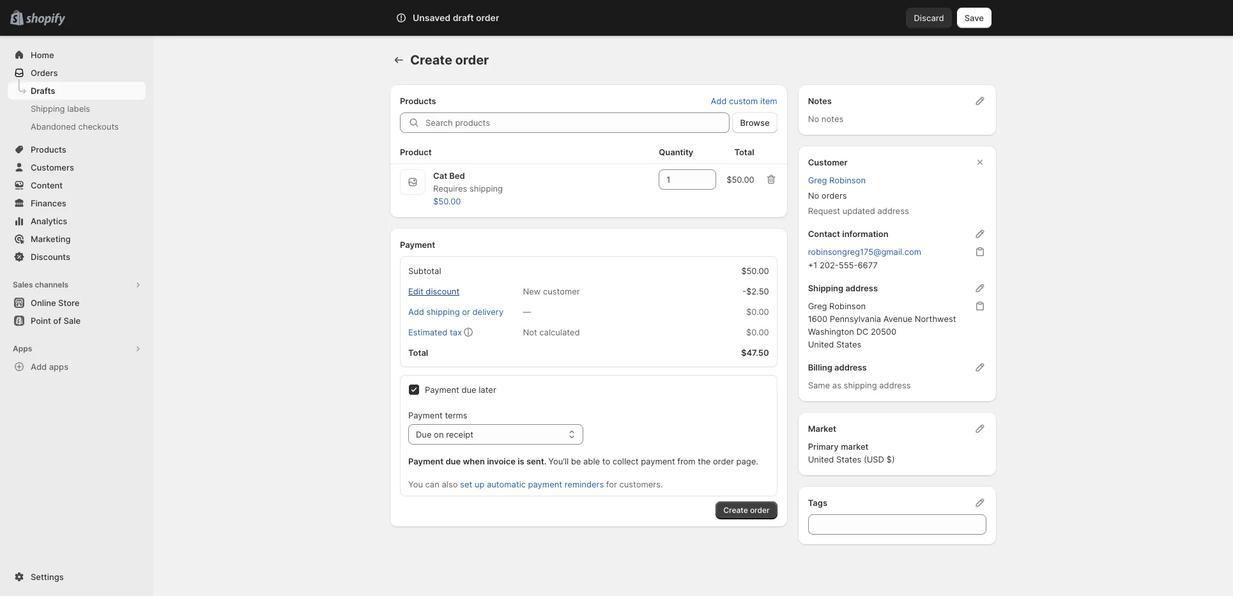 Task type: describe. For each thing, give the bounding box(es) containing it.
channels
[[35, 280, 68, 289]]

you can also set up automatic payment reminders for customers.
[[408, 479, 663, 489]]

when
[[463, 456, 485, 466]]

notes
[[808, 96, 832, 106]]

of
[[53, 316, 61, 326]]

edit
[[408, 286, 423, 297]]

$50.00 inside button
[[433, 196, 461, 206]]

invoice
[[487, 456, 516, 466]]

set
[[460, 479, 472, 489]]

online store link
[[8, 294, 146, 312]]

browse
[[740, 118, 770, 128]]

for
[[606, 479, 617, 489]]

states inside greg robinson 1600 pennsylvania avenue northwest washington dc 20500 united states
[[836, 339, 862, 350]]

products link
[[8, 141, 146, 158]]

add custom item button
[[703, 92, 785, 110]]

updated
[[843, 206, 875, 216]]

finances
[[31, 198, 66, 208]]

marketing link
[[8, 230, 146, 248]]

apps button
[[8, 340, 146, 358]]

customer
[[808, 157, 848, 167]]

reminders
[[565, 479, 604, 489]]

—
[[523, 307, 531, 317]]

add custom item
[[711, 96, 777, 106]]

pennsylvania
[[830, 314, 881, 324]]

bed
[[449, 171, 465, 181]]

1 vertical spatial total
[[408, 348, 428, 358]]

point of sale link
[[8, 312, 146, 330]]

discounts
[[31, 252, 70, 262]]

billing
[[808, 362, 833, 373]]

point of sale button
[[0, 312, 153, 330]]

cat
[[433, 171, 447, 181]]

address up same as shipping address
[[835, 362, 867, 373]]

to
[[602, 456, 610, 466]]

receipt
[[446, 429, 473, 440]]

market
[[841, 442, 869, 452]]

$50.00 button
[[426, 192, 469, 210]]

also
[[442, 479, 458, 489]]

estimated
[[408, 327, 448, 337]]

payment for payment
[[400, 240, 435, 250]]

search
[[452, 13, 480, 23]]

unsaved draft order
[[413, 12, 499, 23]]

$47.50
[[741, 348, 769, 358]]

0 vertical spatial products
[[400, 96, 436, 106]]

can
[[425, 479, 440, 489]]

request
[[808, 206, 840, 216]]

same
[[808, 380, 830, 390]]

order inside button
[[750, 505, 770, 515]]

1 no from the top
[[808, 114, 819, 124]]

greg robinson 1600 pennsylvania avenue northwest washington dc 20500 united states
[[808, 301, 956, 350]]

customer
[[543, 286, 580, 297]]

unsaved
[[413, 12, 451, 23]]

no inside greg robinson no orders request updated address
[[808, 190, 819, 201]]

shopify image
[[26, 13, 65, 26]]

robinson for orders
[[830, 175, 866, 185]]

robinson for pennsylvania
[[830, 301, 866, 311]]

shipping labels link
[[8, 100, 146, 118]]

customers.
[[620, 479, 663, 489]]

checkouts
[[78, 121, 119, 132]]

due
[[416, 429, 432, 440]]

labels
[[67, 104, 90, 114]]

or
[[462, 307, 470, 317]]

united inside greg robinson 1600 pennsylvania avenue northwest washington dc 20500 united states
[[808, 339, 834, 350]]

terms
[[445, 410, 467, 420]]

subtotal
[[408, 266, 441, 276]]

$2.50
[[746, 286, 769, 297]]

point
[[31, 316, 51, 326]]

online store button
[[0, 294, 153, 312]]

shipping inside 'cat bed requires shipping'
[[470, 183, 503, 194]]

page.
[[737, 456, 758, 466]]

united inside primary market united states (usd $)
[[808, 454, 834, 465]]

automatic
[[487, 479, 526, 489]]

tax
[[450, 327, 462, 337]]

primary
[[808, 442, 839, 452]]

no notes
[[808, 114, 844, 124]]

content link
[[8, 176, 146, 194]]

shipping labels
[[31, 104, 90, 114]]

set up automatic payment reminders link
[[460, 479, 604, 489]]

search button
[[431, 8, 802, 28]]

address down 6677
[[846, 283, 878, 293]]

20500
[[871, 327, 897, 337]]

customers link
[[8, 158, 146, 176]]

555-
[[839, 260, 858, 270]]

states inside primary market united states (usd $)
[[836, 454, 862, 465]]

primary market united states (usd $)
[[808, 442, 895, 465]]

home link
[[8, 46, 146, 64]]

0 horizontal spatial products
[[31, 144, 66, 155]]

1600
[[808, 314, 828, 324]]

2 horizontal spatial shipping
[[844, 380, 877, 390]]

discard
[[914, 13, 944, 23]]

contact
[[808, 229, 840, 239]]

sales
[[13, 280, 33, 289]]

washington
[[808, 327, 854, 337]]



Task type: locate. For each thing, give the bounding box(es) containing it.
total
[[734, 147, 754, 157], [408, 348, 428, 358]]

2 vertical spatial $50.00
[[741, 266, 769, 276]]

new customer
[[523, 286, 580, 297]]

shipping down drafts
[[31, 104, 65, 114]]

contact information
[[808, 229, 889, 239]]

estimated tax button
[[401, 323, 470, 341]]

sales channels button
[[8, 276, 146, 294]]

due for later
[[462, 385, 476, 395]]

calculated
[[540, 327, 580, 337]]

+1 202-555-6677
[[808, 260, 878, 270]]

new
[[523, 286, 541, 297]]

0 vertical spatial payment
[[641, 456, 675, 466]]

$0.00 for not calculated
[[746, 327, 769, 337]]

from
[[678, 456, 696, 466]]

1 vertical spatial united
[[808, 454, 834, 465]]

estimated tax
[[408, 327, 462, 337]]

1 horizontal spatial due
[[462, 385, 476, 395]]

create order button
[[716, 502, 777, 520]]

0 vertical spatial $50.00
[[727, 174, 754, 185]]

draft
[[453, 12, 474, 23]]

0 horizontal spatial shipping
[[31, 104, 65, 114]]

point of sale
[[31, 316, 81, 326]]

shipping inside button
[[427, 307, 460, 317]]

robinson inside greg robinson 1600 pennsylvania avenue northwest washington dc 20500 united states
[[830, 301, 866, 311]]

1 vertical spatial add
[[408, 307, 424, 317]]

1 horizontal spatial create order
[[723, 505, 770, 515]]

1 vertical spatial robinson
[[830, 301, 866, 311]]

payment
[[400, 240, 435, 250], [425, 385, 459, 395], [408, 410, 443, 420], [408, 456, 444, 466]]

analytics
[[31, 216, 67, 226]]

drafts link
[[8, 82, 146, 100]]

edit discount
[[408, 286, 460, 297]]

0 vertical spatial greg
[[808, 175, 827, 185]]

due on receipt
[[416, 429, 473, 440]]

1 vertical spatial create order
[[723, 505, 770, 515]]

None text field
[[808, 514, 987, 535]]

2 states from the top
[[836, 454, 862, 465]]

order down search
[[455, 52, 489, 68]]

states down dc
[[836, 339, 862, 350]]

order down page. in the bottom of the page
[[750, 505, 770, 515]]

0 vertical spatial due
[[462, 385, 476, 395]]

$50.00 down browse button
[[727, 174, 754, 185]]

states
[[836, 339, 862, 350], [836, 454, 862, 465]]

greg for greg robinson 1600 pennsylvania avenue northwest washington dc 20500 united states
[[808, 301, 827, 311]]

settings link
[[8, 568, 146, 586]]

2 greg from the top
[[808, 301, 827, 311]]

0 vertical spatial no
[[808, 114, 819, 124]]

0 vertical spatial robinson
[[830, 175, 866, 185]]

1 vertical spatial payment
[[528, 479, 562, 489]]

you
[[408, 479, 423, 489]]

1 vertical spatial $50.00
[[433, 196, 461, 206]]

1 robinson from the top
[[830, 175, 866, 185]]

-
[[743, 286, 746, 297]]

shipping for shipping address
[[808, 283, 844, 293]]

shipping right requires
[[470, 183, 503, 194]]

1 horizontal spatial add
[[408, 307, 424, 317]]

shipping right as
[[844, 380, 877, 390]]

0 vertical spatial create order
[[410, 52, 489, 68]]

greg inside greg robinson 1600 pennsylvania avenue northwest washington dc 20500 united states
[[808, 301, 827, 311]]

requires
[[433, 183, 467, 194]]

-$2.50
[[743, 286, 769, 297]]

payment down "sent."
[[528, 479, 562, 489]]

add for add apps
[[31, 362, 47, 372]]

0 horizontal spatial add
[[31, 362, 47, 372]]

$0.00 down $2.50
[[746, 307, 769, 317]]

greg
[[808, 175, 827, 185], [808, 301, 827, 311]]

create down page. in the bottom of the page
[[723, 505, 748, 515]]

1 united from the top
[[808, 339, 834, 350]]

add down the edit
[[408, 307, 424, 317]]

None number field
[[659, 169, 697, 190]]

payment for payment due when invoice is sent. you'll be able to collect payment from the order page.
[[408, 456, 444, 466]]

same as shipping address
[[808, 380, 911, 390]]

add inside add shipping or delivery button
[[408, 307, 424, 317]]

shipping
[[31, 104, 65, 114], [808, 283, 844, 293]]

no up request
[[808, 190, 819, 201]]

add shipping or delivery button
[[401, 303, 511, 321]]

1 vertical spatial create
[[723, 505, 748, 515]]

united down the washington
[[808, 339, 834, 350]]

2 no from the top
[[808, 190, 819, 201]]

add for add custom item
[[711, 96, 727, 106]]

0 vertical spatial shipping
[[470, 183, 503, 194]]

avenue
[[884, 314, 913, 324]]

address right updated
[[878, 206, 909, 216]]

the
[[698, 456, 711, 466]]

discount
[[426, 286, 460, 297]]

add left apps
[[31, 362, 47, 372]]

delivery
[[473, 307, 504, 317]]

states down market
[[836, 454, 862, 465]]

able
[[583, 456, 600, 466]]

total down 'estimated'
[[408, 348, 428, 358]]

(usd
[[864, 454, 884, 465]]

1 vertical spatial shipping
[[808, 283, 844, 293]]

products up customers
[[31, 144, 66, 155]]

0 vertical spatial create
[[410, 52, 452, 68]]

address inside greg robinson no orders request updated address
[[878, 206, 909, 216]]

marketing
[[31, 234, 71, 244]]

create order down unsaved draft order
[[410, 52, 489, 68]]

settings
[[31, 572, 64, 582]]

finances link
[[8, 194, 146, 212]]

1 horizontal spatial shipping
[[808, 283, 844, 293]]

due left when
[[446, 456, 461, 466]]

robinson up orders on the top of the page
[[830, 175, 866, 185]]

0 horizontal spatial create
[[410, 52, 452, 68]]

1 vertical spatial $0.00
[[746, 327, 769, 337]]

due for when
[[446, 456, 461, 466]]

greg inside greg robinson no orders request updated address
[[808, 175, 827, 185]]

tags
[[808, 498, 828, 508]]

orders link
[[8, 64, 146, 82]]

analytics link
[[8, 212, 146, 230]]

+1
[[808, 260, 817, 270]]

add inside add apps button
[[31, 362, 47, 372]]

1 horizontal spatial create
[[723, 505, 748, 515]]

add inside add custom item button
[[711, 96, 727, 106]]

payment left from
[[641, 456, 675, 466]]

0 horizontal spatial create order
[[410, 52, 489, 68]]

custom
[[729, 96, 758, 106]]

order right draft
[[476, 12, 499, 23]]

greg robinson no orders request updated address
[[808, 175, 909, 216]]

payment for payment terms
[[408, 410, 443, 420]]

create order down page. in the bottom of the page
[[723, 505, 770, 515]]

notes
[[822, 114, 844, 124]]

save button
[[957, 8, 992, 28]]

$0.00 for —
[[746, 307, 769, 317]]

0 vertical spatial $0.00
[[746, 307, 769, 317]]

1 vertical spatial products
[[31, 144, 66, 155]]

1 vertical spatial shipping
[[427, 307, 460, 317]]

payment due when invoice is sent. you'll be able to collect payment from the order page.
[[408, 456, 758, 466]]

order right the
[[713, 456, 734, 466]]

total down browse button
[[734, 147, 754, 157]]

0 vertical spatial states
[[836, 339, 862, 350]]

1 greg from the top
[[808, 175, 827, 185]]

payment for payment due later
[[425, 385, 459, 395]]

united down primary
[[808, 454, 834, 465]]

2 vertical spatial shipping
[[844, 380, 877, 390]]

0 vertical spatial total
[[734, 147, 754, 157]]

online store
[[31, 298, 79, 308]]

0 vertical spatial add
[[711, 96, 727, 106]]

0 horizontal spatial payment
[[528, 479, 562, 489]]

2 robinson from the top
[[830, 301, 866, 311]]

no left notes
[[808, 114, 819, 124]]

add left custom
[[711, 96, 727, 106]]

greg down customer
[[808, 175, 827, 185]]

dc
[[857, 327, 869, 337]]

on
[[434, 429, 444, 440]]

greg for greg robinson no orders request updated address
[[808, 175, 827, 185]]

payment up due at the left bottom
[[408, 410, 443, 420]]

robinson up the pennsylvania
[[830, 301, 866, 311]]

drafts
[[31, 86, 55, 96]]

products up the product
[[400, 96, 436, 106]]

up
[[475, 479, 485, 489]]

payment up the subtotal
[[400, 240, 435, 250]]

northwest
[[915, 314, 956, 324]]

2 $0.00 from the top
[[746, 327, 769, 337]]

abandoned checkouts link
[[8, 118, 146, 135]]

due left later
[[462, 385, 476, 395]]

greg up 1600
[[808, 301, 827, 311]]

add apps button
[[8, 358, 146, 376]]

order
[[476, 12, 499, 23], [455, 52, 489, 68], [713, 456, 734, 466], [750, 505, 770, 515]]

shipping for shipping labels
[[31, 104, 65, 114]]

1 horizontal spatial payment
[[641, 456, 675, 466]]

2 horizontal spatial add
[[711, 96, 727, 106]]

1 vertical spatial due
[[446, 456, 461, 466]]

0 horizontal spatial total
[[408, 348, 428, 358]]

store
[[58, 298, 79, 308]]

shipping
[[470, 183, 503, 194], [427, 307, 460, 317], [844, 380, 877, 390]]

2 vertical spatial add
[[31, 362, 47, 372]]

shipping down discount
[[427, 307, 460, 317]]

1 vertical spatial states
[[836, 454, 862, 465]]

$)
[[887, 454, 895, 465]]

1 horizontal spatial total
[[734, 147, 754, 157]]

billing address
[[808, 362, 867, 373]]

home
[[31, 50, 54, 60]]

0 horizontal spatial shipping
[[427, 307, 460, 317]]

1 vertical spatial greg
[[808, 301, 827, 311]]

apps
[[49, 362, 68, 372]]

payment up 'payment terms'
[[425, 385, 459, 395]]

robinson inside greg robinson no orders request updated address
[[830, 175, 866, 185]]

orders
[[822, 190, 847, 201]]

1 states from the top
[[836, 339, 862, 350]]

payment up 'can'
[[408, 456, 444, 466]]

discard link
[[906, 8, 952, 28]]

no
[[808, 114, 819, 124], [808, 190, 819, 201]]

information
[[842, 229, 889, 239]]

1 horizontal spatial shipping
[[470, 183, 503, 194]]

shipping down 202-
[[808, 283, 844, 293]]

$50.00 up -$2.50
[[741, 266, 769, 276]]

as
[[833, 380, 842, 390]]

1 horizontal spatial products
[[400, 96, 436, 106]]

address down the 20500
[[879, 380, 911, 390]]

1 $0.00 from the top
[[746, 307, 769, 317]]

$50.00 down requires
[[433, 196, 461, 206]]

0 horizontal spatial due
[[446, 456, 461, 466]]

Search products text field
[[426, 112, 730, 133]]

0 vertical spatial united
[[808, 339, 834, 350]]

$0.00
[[746, 307, 769, 317], [746, 327, 769, 337]]

add for add shipping or delivery
[[408, 307, 424, 317]]

0 vertical spatial shipping
[[31, 104, 65, 114]]

create order inside button
[[723, 505, 770, 515]]

create down unsaved
[[410, 52, 452, 68]]

greg robinson link
[[808, 175, 866, 185]]

create inside button
[[723, 505, 748, 515]]

create order
[[410, 52, 489, 68], [723, 505, 770, 515]]

is
[[518, 456, 524, 466]]

1 vertical spatial no
[[808, 190, 819, 201]]

edit discount button
[[401, 282, 467, 300]]

apps
[[13, 344, 32, 353]]

$0.00 up $47.50
[[746, 327, 769, 337]]

2 united from the top
[[808, 454, 834, 465]]



Task type: vqa. For each thing, say whether or not it's contained in the screenshot.
second Sunday element from left
no



